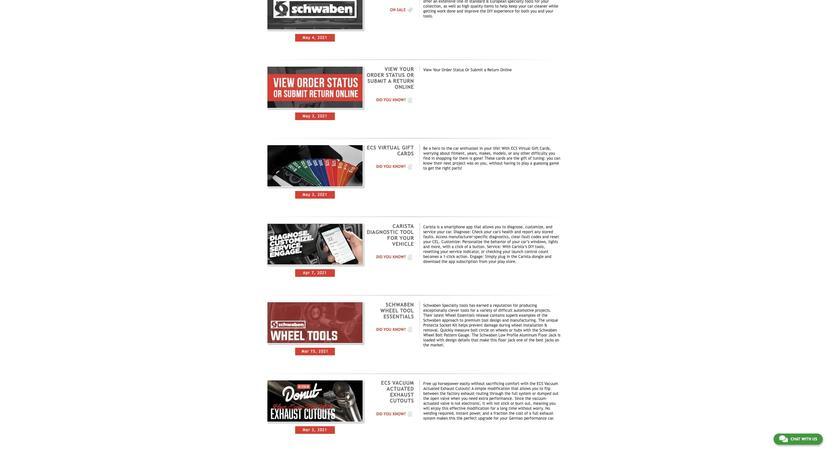 Task type: locate. For each thing, give the bounding box(es) containing it.
1 horizontal spatial a
[[472, 387, 474, 392]]

this down required,
[[449, 417, 456, 422]]

may 3, 2021 down ecs virtual gift cards image
[[303, 193, 327, 197]]

2 vertical spatial this
[[449, 417, 456, 422]]

system down welding
[[423, 417, 435, 422]]

protecta
[[423, 324, 438, 328]]

4 did from the top
[[376, 328, 382, 333]]

3 may from the top
[[303, 193, 310, 197]]

0 vertical spatial 3,
[[312, 114, 316, 119]]

0 horizontal spatial your
[[400, 66, 414, 72]]

submit inside view your order status or submit a return online
[[368, 78, 387, 84]]

online inside view your order status or submit a return online
[[395, 84, 414, 90]]

2021 for ecs vacuum actuated exhaust cutouts
[[318, 428, 327, 433]]

0 horizontal spatial this
[[442, 407, 448, 412]]

launch
[[512, 250, 523, 254]]

or inside view your order status or submit a return online
[[407, 72, 414, 78]]

3 did you know? from the top
[[376, 255, 406, 260]]

virtual inside ecs virtual gift cards
[[378, 145, 400, 151]]

can
[[554, 156, 560, 161]]

customize:
[[441, 240, 461, 245]]

a inside free up horsepower easily without sacrificing comfort with the ecs vacuum actuated exhaust cutouts! a simple modification that allows you to flip between the factory exhaust routing through the full system or dumped out the open valve when you need extra performance. since the vacuum- actuated valve is not electronic, it will not stick or burn out, meaning you will enjoy this effective modification for a long time without worry. no welding required, instant power, and a fraction the cost of a full exhaust system makes this the perfect upgrade for your german performance car.
[[472, 387, 474, 392]]

1 know? from the top
[[393, 98, 406, 103]]

tool up 6 icon
[[400, 308, 414, 314]]

may 3, 2021 down 'view your order status or submit a return online' image
[[303, 114, 327, 119]]

to up helps
[[460, 319, 463, 323]]

1-
[[443, 255, 447, 259]]

or up the are on the right of the page
[[508, 151, 512, 156]]

0 horizontal spatial return
[[393, 78, 414, 84]]

projects.
[[535, 309, 551, 313]]

know? down the "vehicle"
[[393, 255, 406, 260]]

0 vertical spatial online
[[500, 68, 512, 72]]

view inside view your order status or submit a return online
[[385, 66, 398, 72]]

status inside view your order status or submit a return online
[[386, 72, 405, 78]]

6 image down the "vehicle"
[[406, 254, 414, 261]]

did you know? for essentials
[[376, 328, 406, 333]]

1 horizontal spatial without
[[489, 161, 503, 166]]

essentials up 6 icon
[[384, 314, 414, 320]]

1 horizontal spatial this
[[449, 417, 456, 422]]

a
[[388, 78, 392, 84], [472, 387, 474, 392]]

play inside carista is a smartphone app that allows you to diagnose, customize, and service your car.  diagnose: check your car's health and report any stored faults. access manufacturer-specific diagnostics, clear fault codes and reset your cel.  customize: personalize the behavior of your car's windows, lights and more, with a click of a button.  service: with carista's diy tools, resetting your service indicator, or checking your launch control count becomes a 1-click action.  engage: simply plug in the carista dongle and download the app subscription from your play store.
[[498, 260, 505, 264]]

2 may 3, 2021 link from the top
[[267, 145, 363, 199]]

know?
[[393, 98, 406, 103], [393, 165, 406, 169], [393, 255, 406, 260], [393, 328, 406, 333], [393, 412, 406, 417]]

5 did you know? from the top
[[376, 412, 406, 417]]

actuated inside the ecs vacuum actuated exhaust cutouts
[[387, 387, 414, 393]]

car.
[[446, 230, 453, 235], [548, 417, 555, 422]]

is
[[469, 156, 472, 161], [437, 225, 440, 230], [558, 333, 560, 338], [451, 402, 454, 407]]

gift
[[402, 145, 414, 151], [532, 146, 539, 151]]

1 horizontal spatial online
[[500, 68, 512, 72]]

and up resetting
[[423, 245, 430, 250]]

car. inside carista is a smartphone app that allows you to diagnose, customize, and service your car.  diagnose: check your car's health and report any stored faults. access manufacturer-specific diagnostics, clear fault codes and reset your cel.  customize: personalize the behavior of your car's windows, lights and more, with a click of a button.  service: with carista's diy tools, resetting your service indicator, or checking your launch control count becomes a 1-click action.  engage: simply plug in the carista dongle and download the app subscription from your play store.
[[446, 230, 453, 235]]

is inside schwaben specialty tools has earned a reputation for producing exceptionally clever tools for a variety of difficult automotive projects. their latest wheel essentials release contains superb examples of the schwaben approach to premium tool design and manufacturing.   the unique protecta socket kit helps prevent damage during wheel installation & removal. quickly measure bolt circle on wheels or hubs with the schwaben wheel bolt pattern gauge.   the schwaben low profile aluminum floor jack is loaded with design details that make this floor jack one of the best jacks on the market.
[[558, 333, 560, 338]]

one
[[516, 338, 523, 343]]

actuated
[[423, 402, 439, 407]]

0 horizontal spatial or
[[407, 72, 414, 78]]

did for view your order status or submit a return online
[[376, 98, 382, 103]]

may 4, 2021 link
[[267, 0, 363, 42]]

is right jack
[[558, 333, 560, 338]]

1 horizontal spatial or
[[465, 68, 469, 72]]

that
[[474, 225, 481, 230], [471, 338, 478, 343], [511, 387, 519, 392]]

modification up through
[[488, 387, 510, 392]]

1 horizontal spatial essentials
[[457, 314, 475, 318]]

this left the floor
[[490, 338, 497, 343]]

1 valve from the top
[[440, 397, 450, 402]]

tools left 'has'
[[459, 304, 468, 308]]

order inside view your order status or submit a return online
[[367, 72, 384, 78]]

1 vertical spatial return
[[393, 78, 414, 84]]

without down out,
[[518, 407, 532, 412]]

online for view your order status or submit a return online
[[395, 84, 414, 90]]

1 vertical spatial tools
[[461, 309, 469, 313]]

1 horizontal spatial in
[[480, 146, 483, 151]]

any for tool
[[534, 230, 541, 235]]

1 vertical spatial any
[[534, 230, 541, 235]]

3 you from the top
[[384, 255, 391, 260]]

0 horizontal spatial any
[[513, 151, 519, 156]]

did for ecs virtual gift cards
[[376, 165, 382, 169]]

car. inside free up horsepower easily without sacrificing comfort with the ecs vacuum actuated exhaust cutouts! a simple modification that allows you to flip between the factory exhaust routing through the full system or dumped out the open valve when you need extra performance. since the vacuum- actuated valve is not electronic, it will not stick or burn out, meaning you will enjoy this effective modification for a long time without worry. no welding required, instant power, and a fraction the cost of a full exhaust system makes this the perfect upgrade for your german performance car.
[[548, 417, 555, 422]]

floor
[[498, 338, 507, 343]]

cutouts
[[390, 398, 414, 404]]

1 vertical spatial valve
[[440, 402, 450, 407]]

in
[[480, 146, 483, 151], [431, 156, 435, 161], [507, 255, 510, 259]]

that inside carista is a smartphone app that allows you to diagnose, customize, and service your car.  diagnose: check your car's health and report any stored faults. access manufacturer-specific diagnostics, clear fault codes and reset your cel.  customize: personalize the behavior of your car's windows, lights and more, with a click of a button.  service: with carista's diy tools, resetting your service indicator, or checking your launch control count becomes a 1-click action.  engage: simply plug in the carista dongle and download the app subscription from your play store.
[[474, 225, 481, 230]]

0 horizontal spatial without
[[471, 382, 485, 387]]

2 did you know? from the top
[[376, 165, 406, 169]]

1 horizontal spatial app
[[466, 225, 473, 230]]

gift inside be a hero to the car enthusiast in your life! with ecs virtual gift cards, worrying about fitment, years, makes, models, or any other difficulty you find in shopping for them is gone! these cards are the gift of tuning: you can know their next project was on you, without having to play a guessing game to get the right parts!
[[532, 146, 539, 151]]

return for a
[[393, 78, 414, 84]]

on down 'gone!'
[[475, 161, 479, 166]]

to inside carista is a smartphone app that allows you to diagnose, customize, and service your car.  diagnose: check your car's health and report any stored faults. access manufacturer-specific diagnostics, clear fault codes and reset your cel.  customize: personalize the behavior of your car's windows, lights and more, with a click of a button.  service: with carista's diy tools, resetting your service indicator, or checking your launch control count becomes a 1-click action.  engage: simply plug in the carista dongle and download the app subscription from your play store.
[[502, 225, 506, 230]]

0 vertical spatial app
[[466, 225, 473, 230]]

exhaust
[[461, 392, 475, 397], [540, 412, 553, 417]]

without
[[489, 161, 503, 166], [471, 382, 485, 387], [518, 407, 532, 412]]

0 horizontal spatial online
[[395, 84, 414, 90]]

any inside be a hero to the car enthusiast in your life! with ecs virtual gift cards, worrying about fitment, years, makes, models, or any other difficulty you find in shopping for them is gone! these cards are the gift of tuning: you can know their next project was on you, without having to play a guessing game to get the right parts!
[[513, 151, 519, 156]]

you down cutouts
[[384, 412, 391, 417]]

1 tool from the top
[[400, 229, 414, 235]]

know? for for
[[393, 255, 406, 260]]

with down customize:
[[443, 245, 451, 250]]

a inside view your order status or submit a return online
[[388, 78, 392, 84]]

jacks
[[545, 338, 554, 343]]

2 horizontal spatial without
[[518, 407, 532, 412]]

vacuum up flip
[[544, 382, 558, 387]]

1 horizontal spatial return
[[487, 68, 499, 72]]

indicator,
[[463, 250, 480, 254]]

mar for schwaben wheel tool essentials
[[302, 350, 309, 354]]

1 horizontal spatial the
[[538, 319, 545, 323]]

status for a
[[453, 68, 464, 72]]

actuated
[[387, 387, 414, 393], [423, 387, 439, 392]]

free up horsepower easily without sacrificing comfort with the ecs vacuum actuated exhaust cutouts! a simple modification that allows you to flip between the factory exhaust routing through the full system or dumped out the open valve when you need extra performance. since the vacuum- actuated valve is not electronic, it will not stick or burn out, meaning you will enjoy this effective modification for a long time without worry. no welding required, instant power, and a fraction the cost of a full exhaust system makes this the perfect upgrade for your german performance car.
[[423, 382, 559, 422]]

0 vertical spatial with
[[502, 146, 510, 151]]

allows up since
[[520, 387, 531, 392]]

the down the 'specific'
[[484, 240, 490, 245]]

0 horizontal spatial in
[[431, 156, 435, 161]]

play
[[522, 161, 529, 166], [498, 260, 505, 264]]

actuated inside free up horsepower easily without sacrificing comfort with the ecs vacuum actuated exhaust cutouts! a simple modification that allows you to flip between the factory exhaust routing through the full system or dumped out the open valve when you need extra performance. since the vacuum- actuated valve is not electronic, it will not stick or burn out, meaning you will enjoy this effective modification for a long time without worry. no welding required, instant power, and a fraction the cost of a full exhaust system makes this the perfect upgrade for your german performance car.
[[423, 387, 439, 392]]

that inside free up horsepower easily without sacrificing comfort with the ecs vacuum actuated exhaust cutouts! a simple modification that allows you to flip between the factory exhaust routing through the full system or dumped out the open valve when you need extra performance. since the vacuum- actuated valve is not electronic, it will not stick or burn out, meaning you will enjoy this effective modification for a long time without worry. no welding required, instant power, and a fraction the cost of a full exhaust system makes this the perfect upgrade for your german performance car.
[[511, 387, 519, 392]]

1 horizontal spatial actuated
[[423, 387, 439, 392]]

approach
[[442, 319, 459, 323]]

1 you from the top
[[384, 98, 391, 103]]

2 did from the top
[[376, 165, 382, 169]]

mar inside mar 3, 2021 link
[[303, 428, 310, 433]]

your up 1-
[[440, 250, 448, 254]]

mar left 15, at the left bottom of the page
[[302, 350, 309, 354]]

any up 'codes' on the bottom right of the page
[[534, 230, 541, 235]]

3, down ecs vacuum actuated exhaust cutouts image
[[312, 428, 316, 433]]

mar down ecs vacuum actuated exhaust cutouts image
[[303, 428, 310, 433]]

know? for status
[[393, 98, 406, 103]]

may 3, 2021 link
[[267, 66, 363, 120], [267, 145, 363, 199]]

know? for exhaust
[[393, 412, 406, 417]]

5 you from the top
[[384, 412, 391, 417]]

vehicle
[[392, 241, 414, 247]]

behavior
[[491, 240, 506, 245]]

5 know? from the top
[[393, 412, 406, 417]]

0 horizontal spatial the
[[472, 333, 478, 338]]

mar for ecs vacuum actuated exhaust cutouts
[[303, 428, 310, 433]]

1 horizontal spatial exhaust
[[540, 412, 553, 417]]

or inside be a hero to the car enthusiast in your life! with ecs virtual gift cards, worrying about fitment, years, makes, models, or any other difficulty you find in shopping for them is gone! these cards are the gift of tuning: you can know their next project was on you, without having to play a guessing game to get the right parts!
[[508, 151, 512, 156]]

2 horizontal spatial wheel
[[445, 314, 456, 318]]

return for a
[[487, 68, 499, 72]]

gift inside ecs virtual gift cards
[[402, 145, 414, 151]]

any
[[513, 151, 519, 156], [534, 230, 541, 235]]

valve up required,
[[440, 402, 450, 407]]

essentials inside schwaben specialty tools has earned a reputation for producing exceptionally clever tools for a variety of difficult automotive projects. their latest wheel essentials release contains superb examples of the schwaben approach to premium tool design and manufacturing.   the unique protecta socket kit helps prevent damage during wheel installation & removal. quickly measure bolt circle on wheels or hubs with the schwaben wheel bolt pattern gauge.   the schwaben low profile aluminum floor jack is loaded with design details that make this floor jack one of the best jacks on the market.
[[457, 314, 475, 318]]

status for a
[[386, 72, 405, 78]]

their
[[423, 314, 433, 318]]

of right cost
[[524, 412, 528, 417]]

0 horizontal spatial will
[[423, 407, 430, 412]]

2021 right "7,"
[[317, 271, 327, 276]]

did down carista diagnostic tool for your vehicle
[[376, 255, 382, 260]]

dongle
[[532, 255, 544, 259]]

1 vertical spatial exhaust
[[390, 393, 414, 398]]

1 vertical spatial submit
[[368, 78, 387, 84]]

1 3, from the top
[[312, 114, 316, 119]]

tool inside schwaben wheel tool essentials
[[400, 308, 414, 314]]

carista for is
[[423, 225, 436, 230]]

2 may 3, 2021 from the top
[[303, 193, 327, 197]]

6 image
[[406, 97, 414, 104], [406, 164, 414, 170], [406, 254, 414, 261], [406, 412, 414, 418]]

allows up the car's
[[483, 225, 494, 230]]

essentials up premium at the right bottom
[[457, 314, 475, 318]]

0 horizontal spatial carista
[[393, 223, 414, 229]]

0 horizontal spatial play
[[498, 260, 505, 264]]

view
[[385, 66, 398, 72], [423, 68, 432, 72]]

is up access
[[437, 225, 440, 230]]

know? down view your order status or submit a return online
[[393, 98, 406, 103]]

did you know? down the "vehicle"
[[376, 255, 406, 260]]

and up the during
[[502, 319, 509, 323]]

2 not from the left
[[494, 402, 500, 407]]

2 tool from the top
[[400, 308, 414, 314]]

any inside carista is a smartphone app that allows you to diagnose, customize, and service your car.  diagnose: check your car's health and report any stored faults. access manufacturer-specific diagnostics, clear fault codes and reset your cel.  customize: personalize the behavior of your car's windows, lights and more, with a click of a button.  service: with carista's diy tools, resetting your service indicator, or checking your launch control count becomes a 1-click action.  engage: simply plug in the carista dongle and download the app subscription from your play store.
[[534, 230, 541, 235]]

allows inside carista is a smartphone app that allows you to diagnose, customize, and service your car.  diagnose: check your car's health and report any stored faults. access manufacturer-specific diagnostics, clear fault codes and reset your cel.  customize: personalize the behavior of your car's windows, lights and more, with a click of a button.  service: with carista's diy tools, resetting your service indicator, or checking your launch control count becomes a 1-click action.  engage: simply plug in the carista dongle and download the app subscription from your play store.
[[483, 225, 494, 230]]

2 vertical spatial in
[[507, 255, 510, 259]]

carista is a smartphone app that allows you to diagnose, customize, and service your car.  diagnose: check your car's health and report any stored faults. access manufacturer-specific diagnostics, clear fault codes and reset your cel.  customize: personalize the behavior of your car's windows, lights and more, with a click of a button.  service: with carista's diy tools, resetting your service indicator, or checking your launch control count becomes a 1-click action.  engage: simply plug in the carista dongle and download the app subscription from your play store.
[[423, 225, 559, 264]]

or
[[508, 151, 512, 156], [481, 250, 485, 254], [509, 328, 513, 333], [532, 392, 536, 397], [510, 402, 514, 407]]

get
[[428, 166, 434, 171]]

0 horizontal spatial on
[[475, 161, 479, 166]]

6 image
[[406, 327, 414, 334]]

vacuum up cutouts
[[392, 381, 414, 387]]

or for a
[[465, 68, 469, 72]]

may for view your order status or submit a return online
[[303, 114, 310, 119]]

ecs inside the ecs vacuum actuated exhaust cutouts
[[381, 381, 391, 387]]

your down fraction
[[500, 417, 508, 422]]

of inside free up horsepower easily without sacrificing comfort with the ecs vacuum actuated exhaust cutouts! a simple modification that allows you to flip between the factory exhaust routing through the full system or dumped out the open valve when you need extra performance. since the vacuum- actuated valve is not electronic, it will not stick or burn out, meaning you will enjoy this effective modification for a long time without worry. no welding required, instant power, and a fraction the cost of a full exhaust system makes this the perfect upgrade for your german performance car.
[[524, 412, 528, 417]]

2021 down ecs vacuum actuated exhaust cutouts image
[[318, 428, 327, 433]]

1 horizontal spatial service
[[449, 250, 462, 254]]

not
[[455, 402, 461, 407], [494, 402, 500, 407]]

0 vertical spatial a
[[388, 78, 392, 84]]

1 vertical spatial 3,
[[312, 193, 316, 197]]

your up the 'specific'
[[484, 230, 492, 235]]

0 vertical spatial will
[[486, 402, 493, 407]]

carista up faults.
[[423, 225, 436, 230]]

4 you from the top
[[384, 328, 391, 333]]

3, down 'view your order status or submit a return online' image
[[312, 114, 316, 119]]

full up performance
[[532, 412, 538, 417]]

1 vertical spatial that
[[471, 338, 478, 343]]

0 horizontal spatial order
[[367, 72, 384, 78]]

may 3, 2021 link for view your order status or submit a return online
[[267, 66, 363, 120]]

allows inside free up horsepower easily without sacrificing comfort with the ecs vacuum actuated exhaust cutouts! a simple modification that allows you to flip between the factory exhaust routing through the full system or dumped out the open valve when you need extra performance. since the vacuum- actuated valve is not electronic, it will not stick or burn out, meaning you will enjoy this effective modification for a long time without worry. no welding required, instant power, and a fraction the cost of a full exhaust system makes this the perfect upgrade for your german performance car.
[[520, 387, 531, 392]]

on inside be a hero to the car enthusiast in your life! with ecs virtual gift cards, worrying about fitment, years, makes, models, or any other difficulty you find in shopping for them is gone! these cards are the gift of tuning: you can know their next project was on you, without having to play a guessing game to get the right parts!
[[475, 161, 479, 166]]

performance
[[524, 417, 547, 422]]

0 vertical spatial valve
[[440, 397, 450, 402]]

2021 right 15, at the left bottom of the page
[[319, 350, 328, 354]]

0 vertical spatial click
[[455, 245, 463, 250]]

that left the make at right
[[471, 338, 478, 343]]

know
[[423, 161, 433, 166]]

1 vertical spatial may 3, 2021
[[303, 193, 327, 197]]

1 vertical spatial exhaust
[[540, 412, 553, 417]]

find
[[423, 156, 430, 161]]

return inside view your order status or submit a return online
[[393, 78, 414, 84]]

3 know? from the top
[[393, 255, 406, 260]]

0 horizontal spatial status
[[386, 72, 405, 78]]

1 vertical spatial this
[[442, 407, 448, 412]]

details
[[458, 338, 470, 343]]

becomes
[[423, 255, 439, 259]]

tools right clever
[[461, 309, 469, 313]]

hubs
[[514, 328, 522, 333]]

your inside view your order status or submit a return online
[[400, 66, 414, 72]]

did down schwaben wheel tool essentials
[[376, 328, 382, 333]]

6 image down the cards
[[406, 164, 414, 170]]

1 vertical spatial design
[[445, 338, 457, 343]]

1 did you know? from the top
[[376, 98, 406, 103]]

2 vertical spatial that
[[511, 387, 519, 392]]

0 horizontal spatial essentials
[[384, 314, 414, 320]]

1 vertical spatial click
[[447, 255, 455, 259]]

2 vertical spatial on
[[555, 338, 559, 343]]

gift left be on the right
[[402, 145, 414, 151]]

0 vertical spatial system
[[519, 392, 531, 397]]

essentials inside schwaben wheel tool essentials
[[384, 314, 414, 320]]

exhaust
[[441, 387, 454, 392], [390, 393, 414, 398]]

2 you from the top
[[384, 165, 391, 169]]

app up diagnose: on the bottom right of the page
[[466, 225, 473, 230]]

diy
[[528, 245, 534, 250]]

difficult
[[498, 309, 513, 313]]

1 horizontal spatial submit
[[471, 68, 483, 72]]

service up faults.
[[423, 230, 436, 235]]

the right the are on the right of the page
[[514, 156, 520, 161]]

0 vertical spatial in
[[480, 146, 483, 151]]

carista
[[393, 223, 414, 229], [423, 225, 436, 230], [518, 255, 531, 259]]

1 vertical spatial service
[[449, 250, 462, 254]]

1 vertical spatial system
[[423, 417, 435, 422]]

1 horizontal spatial play
[[522, 161, 529, 166]]

0 vertical spatial service
[[423, 230, 436, 235]]

schwaben up exceptionally
[[423, 304, 441, 308]]

1 horizontal spatial exhaust
[[441, 387, 454, 392]]

0 horizontal spatial view
[[385, 66, 398, 72]]

you for for
[[384, 255, 391, 260]]

actuated up between
[[423, 387, 439, 392]]

carista inside carista diagnostic tool for your vehicle
[[393, 223, 414, 229]]

shopping
[[436, 156, 452, 161]]

3 3, from the top
[[312, 428, 316, 433]]

0 horizontal spatial vacuum
[[392, 381, 414, 387]]

your
[[400, 66, 414, 72], [433, 68, 441, 72]]

tool inside carista diagnostic tool for your vehicle
[[400, 229, 414, 235]]

and up stored
[[546, 225, 552, 230]]

schwaben up 6 icon
[[386, 302, 414, 308]]

will right the it in the right of the page
[[486, 402, 493, 407]]

with up 'aluminum'
[[523, 328, 531, 333]]

bolt
[[436, 333, 443, 338]]

1 vertical spatial may 3, 2021 link
[[267, 145, 363, 199]]

1 horizontal spatial order
[[442, 68, 452, 72]]

0 vertical spatial may
[[303, 35, 310, 40]]

this inside schwaben specialty tools has earned a reputation for producing exceptionally clever tools for a variety of difficult automotive projects. their latest wheel essentials release contains superb examples of the schwaben approach to premium tool design and manufacturing.   the unique protecta socket kit helps prevent damage during wheel installation & removal. quickly measure bolt circle on wheels or hubs with the schwaben wheel bolt pattern gauge.   the schwaben low profile aluminum floor jack is loaded with design details that make this floor jack one of the best jacks on the market.
[[490, 338, 497, 343]]

carista diagnostic tool for your vehicle image
[[267, 223, 363, 266]]

your down simply on the bottom
[[489, 260, 496, 264]]

your inside carista diagnostic tool for your vehicle
[[400, 235, 414, 241]]

1 not from the left
[[455, 402, 461, 407]]

1 may 3, 2021 link from the top
[[267, 66, 363, 120]]

0 horizontal spatial car.
[[446, 230, 453, 235]]

view for view your order status or submit a return online
[[423, 68, 432, 72]]

ecs virtual gift cards image
[[267, 145, 363, 187]]

4 know? from the top
[[393, 328, 406, 333]]

report
[[522, 230, 533, 235]]

virtual
[[378, 145, 400, 151], [519, 146, 531, 151]]

1 vertical spatial a
[[472, 387, 474, 392]]

play down plug
[[498, 260, 505, 264]]

button.
[[473, 245, 486, 250]]

schwaben specialty tools has earned a reputation for producing exceptionally clever tools for a variety of difficult automotive projects. their latest wheel essentials release contains superb examples of the schwaben approach to premium tool design and manufacturing.   the unique protecta socket kit helps prevent damage during wheel installation & removal. quickly measure bolt circle on wheels or hubs with the schwaben wheel bolt pattern gauge.   the schwaben low profile aluminum floor jack is loaded with design details that make this floor jack one of the best jacks on the market.
[[423, 304, 560, 348]]

did you know? down ecs virtual gift cards
[[376, 165, 406, 169]]

examples
[[519, 314, 536, 318]]

mar inside mar 15, 2021 link
[[302, 350, 309, 354]]

next
[[444, 161, 451, 166]]

may for ecs virtual gift cards
[[303, 193, 310, 197]]

the up &
[[538, 319, 545, 323]]

for inside be a hero to the car enthusiast in your life! with ecs virtual gift cards, worrying about fitment, years, makes, models, or any other difficulty you find in shopping for them is gone! these cards are the gift of tuning: you can know their next project was on you, without having to play a guessing game to get the right parts!
[[453, 156, 458, 161]]

3, for ecs vacuum actuated exhaust cutouts
[[312, 428, 316, 433]]

5 did from the top
[[376, 412, 382, 417]]

the
[[538, 319, 545, 323], [472, 333, 478, 338]]

1 6 image from the top
[[406, 97, 414, 104]]

this up required,
[[442, 407, 448, 412]]

1 may 3, 2021 from the top
[[303, 114, 327, 119]]

0 horizontal spatial exhaust
[[390, 393, 414, 398]]

6 image down view your order status or submit a return online
[[406, 97, 414, 104]]

you for exhaust
[[384, 412, 391, 417]]

0 vertical spatial return
[[487, 68, 499, 72]]

4 6 image from the top
[[406, 412, 414, 418]]

us
[[812, 438, 817, 442]]

of
[[528, 156, 532, 161], [507, 240, 511, 245], [464, 245, 468, 250], [493, 309, 497, 313], [537, 314, 540, 318], [524, 338, 528, 343], [524, 412, 528, 417]]

2021 down ecs virtual gift cards image
[[318, 193, 327, 197]]

3 did from the top
[[376, 255, 382, 260]]

2 may from the top
[[303, 114, 310, 119]]

that inside schwaben specialty tools has earned a reputation for producing exceptionally clever tools for a variety of difficult automotive projects. their latest wheel essentials release contains superb examples of the schwaben approach to premium tool design and manufacturing.   the unique protecta socket kit helps prevent damage during wheel installation & removal. quickly measure bolt circle on wheels or hubs with the schwaben wheel bolt pattern gauge.   the schwaben low profile aluminum floor jack is loaded with design details that make this floor jack one of the best jacks on the market.
[[471, 338, 478, 343]]

exhaust down horsepower
[[441, 387, 454, 392]]

you for status
[[384, 98, 391, 103]]

and
[[546, 225, 552, 230], [514, 230, 521, 235], [542, 235, 549, 240], [423, 245, 430, 250], [545, 255, 551, 259], [502, 319, 509, 323], [483, 412, 489, 417]]

2 horizontal spatial this
[[490, 338, 497, 343]]

0 horizontal spatial actuated
[[387, 387, 414, 393]]

gift up difficulty
[[532, 146, 539, 151]]

2 know? from the top
[[393, 165, 406, 169]]

to up dumped
[[540, 387, 543, 392]]

your inside be a hero to the car enthusiast in your life! with ecs virtual gift cards, worrying about fitment, years, makes, models, or any other difficulty you find in shopping for them is gone! these cards are the gift of tuning: you can know their next project was on you, without having to play a guessing game to get the right parts!
[[484, 146, 492, 151]]

profile
[[507, 333, 518, 338]]

the up "about" in the right of the page
[[446, 146, 452, 151]]

1 vertical spatial allows
[[520, 387, 531, 392]]

on down jack
[[555, 338, 559, 343]]

4 did you know? from the top
[[376, 328, 406, 333]]

0 horizontal spatial virtual
[[378, 145, 400, 151]]

and up upgrade
[[483, 412, 489, 417]]

1 horizontal spatial allows
[[520, 387, 531, 392]]

power,
[[470, 412, 481, 417]]

and inside free up horsepower easily without sacrificing comfort with the ecs vacuum actuated exhaust cutouts! a simple modification that allows you to flip between the factory exhaust routing through the full system or dumped out the open valve when you need extra performance. since the vacuum- actuated valve is not electronic, it will not stick or burn out, meaning you will enjoy this effective modification for a long time without worry. no welding required, instant power, and a fraction the cost of a full exhaust system makes this the perfect upgrade for your german performance car.
[[483, 412, 489, 417]]

2 vertical spatial 3,
[[312, 428, 316, 433]]

2 6 image from the top
[[406, 164, 414, 170]]

1 horizontal spatial car.
[[548, 417, 555, 422]]

about
[[440, 151, 450, 156]]

design down contains
[[490, 319, 501, 323]]

carista down control
[[518, 255, 531, 259]]

online for view your order status or submit a return online
[[500, 68, 512, 72]]

1 horizontal spatial any
[[534, 230, 541, 235]]

status
[[453, 68, 464, 72], [386, 72, 405, 78]]

that up check
[[474, 225, 481, 230]]

0 horizontal spatial submit
[[368, 78, 387, 84]]

1 horizontal spatial carista
[[423, 225, 436, 230]]

you inside carista is a smartphone app that allows you to diagnose, customize, and service your car.  diagnose: check your car's health and report any stored faults. access manufacturer-specific diagnostics, clear fault codes and reset your cel.  customize: personalize the behavior of your car's windows, lights and more, with a click of a button.  service: with carista's diy tools, resetting your service indicator, or checking your launch control count becomes a 1-click action.  engage: simply plug in the carista dongle and download the app subscription from your play store.
[[495, 225, 501, 230]]

0 horizontal spatial not
[[455, 402, 461, 407]]

wheel inside schwaben wheel tool essentials
[[380, 308, 398, 314]]

personalize
[[462, 240, 482, 245]]

with
[[443, 245, 451, 250], [523, 328, 531, 333], [436, 338, 444, 343], [521, 382, 528, 387], [802, 438, 811, 442]]

or
[[465, 68, 469, 72], [407, 72, 414, 78]]

3 6 image from the top
[[406, 254, 414, 261]]

guessing
[[533, 161, 548, 166]]

play inside be a hero to the car enthusiast in your life! with ecs virtual gift cards, worrying about fitment, years, makes, models, or any other difficulty you find in shopping for them is gone! these cards are the gift of tuning: you can know their next project was on you, without having to play a guessing game to get the right parts!
[[522, 161, 529, 166]]

complete your tool arsenal image
[[267, 0, 363, 30]]

may 3, 2021 for ecs virtual gift cards
[[303, 193, 327, 197]]

view your order status or submit a return online image
[[267, 66, 363, 109]]

without up simple
[[471, 382, 485, 387]]

with inside carista is a smartphone app that allows you to diagnose, customize, and service your car.  diagnose: check your car's health and report any stored faults. access manufacturer-specific diagnostics, clear fault codes and reset your cel.  customize: personalize the behavior of your car's windows, lights and more, with a click of a button.  service: with carista's diy tools, resetting your service indicator, or checking your launch control count becomes a 1-click action.  engage: simply plug in the carista dongle and download the app subscription from your play store.
[[443, 245, 451, 250]]

2 3, from the top
[[312, 193, 316, 197]]

exceptionally
[[423, 309, 447, 313]]

1 vertical spatial tool
[[400, 308, 414, 314]]

1 may from the top
[[303, 35, 310, 40]]

with up models,
[[502, 146, 510, 151]]

did you know? for for
[[376, 255, 406, 260]]

for inside carista diagnostic tool for your vehicle
[[387, 235, 398, 241]]

did down ecs vacuum actuated exhaust cutouts 'link'
[[376, 412, 382, 417]]

vacuum
[[392, 381, 414, 387], [544, 382, 558, 387]]

1 vertical spatial may
[[303, 114, 310, 119]]

1 did from the top
[[376, 98, 382, 103]]

0 horizontal spatial gift
[[402, 145, 414, 151]]

2021 for carista diagnostic tool for your vehicle
[[317, 271, 327, 276]]

diagnostics,
[[489, 235, 510, 240]]

did you know? for exhaust
[[376, 412, 406, 417]]

or up profile
[[509, 328, 513, 333]]

did you know? down schwaben wheel tool essentials link on the bottom
[[376, 328, 406, 333]]

with right comfort
[[521, 382, 528, 387]]

ecs virtual gift cards
[[367, 145, 414, 157]]

did you know? down cutouts
[[376, 412, 406, 417]]

1 horizontal spatial not
[[494, 402, 500, 407]]

exhaust down no
[[540, 412, 553, 417]]

gift
[[521, 156, 527, 161]]

app left subscription
[[449, 260, 455, 264]]

you down carista diagnostic tool for your vehicle
[[384, 255, 391, 260]]

more,
[[431, 245, 442, 250]]

0 horizontal spatial full
[[512, 392, 518, 397]]

with left us
[[802, 438, 811, 442]]

0 vertical spatial tool
[[400, 229, 414, 235]]

1 vertical spatial on
[[490, 328, 494, 333]]

or inside schwaben specialty tools has earned a reputation for producing exceptionally clever tools for a variety of difficult automotive projects. their latest wheel essentials release contains superb examples of the schwaben approach to premium tool design and manufacturing.   the unique protecta socket kit helps prevent damage during wheel installation & removal. quickly measure bolt circle on wheels or hubs with the schwaben wheel bolt pattern gauge.   the schwaben low profile aluminum floor jack is loaded with design details that make this floor jack one of the best jacks on the market.
[[509, 328, 513, 333]]

full up since
[[512, 392, 518, 397]]

your
[[484, 146, 492, 151], [437, 230, 445, 235], [484, 230, 492, 235], [400, 235, 414, 241], [423, 240, 431, 245], [512, 240, 520, 245], [440, 250, 448, 254], [503, 250, 511, 254], [489, 260, 496, 264], [500, 417, 508, 422]]

app
[[466, 225, 473, 230], [449, 260, 455, 264]]

removal.
[[423, 328, 439, 333]]

models,
[[493, 151, 507, 156]]



Task type: vqa. For each thing, say whether or not it's contained in the screenshot.


Task type: describe. For each thing, give the bounding box(es) containing it.
0 horizontal spatial service
[[423, 230, 436, 235]]

did for ecs vacuum actuated exhaust cutouts
[[376, 412, 382, 417]]

exhaust inside the ecs vacuum actuated exhaust cutouts
[[390, 393, 414, 398]]

2021 for view your order status or submit a return online
[[318, 114, 327, 119]]

fault
[[521, 235, 530, 240]]

cutouts!
[[455, 387, 471, 392]]

cards
[[496, 156, 505, 161]]

german
[[509, 417, 523, 422]]

to inside schwaben specialty tools has earned a reputation for producing exceptionally clever tools for a variety of difficult automotive projects. their latest wheel essentials release contains superb examples of the schwaben approach to premium tool design and manufacturing.   the unique protecta socket kit helps prevent damage during wheel installation & removal. quickly measure bolt circle on wheels or hubs with the schwaben wheel bolt pattern gauge.   the schwaben low profile aluminum floor jack is loaded with design details that make this floor jack one of the best jacks on the market.
[[460, 319, 463, 323]]

makes
[[437, 417, 448, 422]]

the down their
[[435, 166, 441, 171]]

submit for a
[[471, 68, 483, 72]]

0 vertical spatial tools
[[459, 304, 468, 308]]

car
[[453, 146, 459, 151]]

or up vacuum-
[[532, 392, 536, 397]]

or for a
[[407, 72, 414, 78]]

other
[[521, 151, 530, 156]]

vacuum inside free up horsepower easily without sacrificing comfort with the ecs vacuum actuated exhaust cutouts! a simple modification that allows you to flip between the factory exhaust routing through the full system or dumped out the open valve when you need extra performance. since the vacuum- actuated valve is not electronic, it will not stick or burn out, meaning you will enjoy this effective modification for a long time without worry. no welding required, instant power, and a fraction the cost of a full exhaust system makes this the perfect upgrade for your german performance car.
[[544, 382, 558, 387]]

flip
[[544, 387, 550, 392]]

was
[[467, 161, 473, 166]]

did you know? for status
[[376, 98, 406, 103]]

the up performance.
[[505, 392, 511, 397]]

cards
[[397, 151, 414, 157]]

of down projects.
[[537, 314, 540, 318]]

and up clear
[[514, 230, 521, 235]]

did for schwaben wheel tool essentials
[[376, 328, 382, 333]]

installation
[[523, 324, 543, 328]]

makes,
[[479, 151, 492, 156]]

schwaben up protecta
[[423, 319, 441, 323]]

diagnostic
[[367, 229, 398, 235]]

comments image
[[779, 436, 788, 444]]

and down stored
[[542, 235, 549, 240]]

your down faults.
[[423, 240, 431, 245]]

2021 right 4,
[[318, 35, 327, 40]]

1 vertical spatial without
[[471, 382, 485, 387]]

carista diagnostic tool for your vehicle link
[[367, 223, 414, 247]]

virtual inside be a hero to the car enthusiast in your life! with ecs virtual gift cards, worrying about fitment, years, makes, models, or any other difficulty you find in shopping for them is gone! these cards are the gift of tuning: you can know their next project was on you, without having to play a guessing game to get the right parts!
[[519, 146, 531, 151]]

car's
[[521, 240, 529, 245]]

0 horizontal spatial design
[[445, 338, 457, 343]]

worry.
[[533, 407, 544, 412]]

years,
[[467, 151, 478, 156]]

your for view your order status or submit a return online
[[433, 68, 441, 72]]

apr 7, 2021
[[303, 271, 327, 276]]

0 vertical spatial exhaust
[[461, 392, 475, 397]]

pattern
[[444, 333, 457, 338]]

horsepower
[[438, 382, 459, 387]]

you,
[[480, 161, 488, 166]]

1 horizontal spatial will
[[486, 402, 493, 407]]

plug
[[498, 255, 506, 259]]

the left factory
[[440, 392, 446, 397]]

bolt
[[471, 328, 478, 333]]

the down 1-
[[442, 260, 447, 264]]

circle
[[479, 328, 489, 333]]

you up game
[[547, 156, 553, 161]]

you up no
[[549, 402, 556, 407]]

the up out,
[[525, 397, 531, 402]]

did you know? for cards
[[376, 165, 406, 169]]

extra
[[479, 397, 488, 402]]

vacuum inside the ecs vacuum actuated exhaust cutouts
[[392, 381, 414, 387]]

customize,
[[525, 225, 545, 230]]

1 vertical spatial the
[[472, 333, 478, 338]]

or inside carista is a smartphone app that allows you to diagnose, customize, and service your car.  diagnose: check your car's health and report any stored faults. access manufacturer-specific diagnostics, clear fault codes and reset your cel.  customize: personalize the behavior of your car's windows, lights and more, with a click of a button.  service: with carista's diy tools, resetting your service indicator, or checking your launch control count becomes a 1-click action.  engage: simply plug in the carista dongle and download the app subscription from your play store.
[[481, 250, 485, 254]]

3, for view your order status or submit a return online
[[312, 114, 316, 119]]

2021 for schwaben wheel tool essentials
[[319, 350, 328, 354]]

comfort
[[505, 382, 519, 387]]

life!
[[493, 146, 500, 151]]

best
[[536, 338, 544, 343]]

may 3, 2021 link for ecs virtual gift cards
[[267, 145, 363, 199]]

count
[[538, 250, 549, 254]]

carista's
[[512, 245, 527, 250]]

1 horizontal spatial system
[[519, 392, 531, 397]]

when
[[451, 397, 460, 402]]

the up vacuum-
[[530, 382, 536, 387]]

perfect
[[464, 417, 477, 422]]

the down loaded
[[423, 343, 429, 348]]

specific
[[474, 235, 488, 240]]

ecs inside free up horsepower easily without sacrificing comfort with the ecs vacuum actuated exhaust cutouts! a simple modification that allows you to flip between the factory exhaust routing through the full system or dumped out the open valve when you need extra performance. since the vacuum- actuated valve is not electronic, it will not stick or burn out, meaning you will enjoy this effective modification for a long time without worry. no welding required, instant power, and a fraction the cost of a full exhaust system makes this the perfect upgrade for your german performance car.
[[537, 382, 543, 387]]

1 vertical spatial in
[[431, 156, 435, 161]]

producing
[[519, 304, 537, 308]]

up
[[432, 382, 437, 387]]

1 vertical spatial app
[[449, 260, 455, 264]]

of inside be a hero to the car enthusiast in your life! with ecs virtual gift cards, worrying about fitment, years, makes, models, or any other difficulty you find in shopping for them is gone! these cards are the gift of tuning: you can know their next project was on you, without having to play a guessing game to get the right parts!
[[528, 156, 532, 161]]

ecs virtual gift cards link
[[367, 145, 414, 157]]

1 vertical spatial modification
[[467, 407, 489, 412]]

know? for cards
[[393, 165, 406, 169]]

the up 'store.'
[[511, 255, 517, 259]]

0 horizontal spatial system
[[423, 417, 435, 422]]

you up can
[[549, 151, 555, 156]]

your up access
[[437, 230, 445, 235]]

ecs vacuum actuated exhaust cutouts link
[[381, 381, 414, 404]]

to right having
[[517, 161, 520, 166]]

without inside be a hero to the car enthusiast in your life! with ecs virtual gift cards, worrying about fitment, years, makes, models, or any other difficulty you find in shopping for them is gone! these cards are the gift of tuning: you can know their next project was on you, without having to play a guessing game to get the right parts!
[[489, 161, 503, 166]]

schwaben wheel tool essentials image
[[267, 302, 363, 345]]

unique
[[546, 319, 558, 323]]

windows,
[[531, 240, 547, 245]]

check
[[472, 230, 483, 235]]

meaning
[[533, 402, 548, 407]]

to down know
[[423, 166, 427, 171]]

stick
[[501, 402, 509, 407]]

smartphone
[[444, 225, 465, 230]]

exhaust inside free up horsepower easily without sacrificing comfort with the ecs vacuum actuated exhaust cutouts! a simple modification that allows you to flip between the factory exhaust routing through the full system or dumped out the open valve when you need extra performance. since the vacuum- actuated valve is not electronic, it will not stick or burn out, meaning you will enjoy this effective modification for a long time without worry. no welding required, instant power, and a fraction the cost of a full exhaust system makes this the perfect upgrade for your german performance car.
[[441, 387, 454, 392]]

1 image
[[406, 7, 414, 13]]

1 vertical spatial will
[[423, 407, 430, 412]]

be
[[423, 146, 428, 151]]

is inside carista is a smartphone app that allows you to diagnose, customize, and service your car.  diagnose: check your car's health and report any stored faults. access manufacturer-specific diagnostics, clear fault codes and reset your cel.  customize: personalize the behavior of your car's windows, lights and more, with a click of a button.  service: with carista's diy tools, resetting your service indicator, or checking your launch control count becomes a 1-click action.  engage: simply plug in the carista dongle and download the app subscription from your play store.
[[437, 225, 440, 230]]

0 vertical spatial design
[[490, 319, 501, 323]]

your inside free up horsepower easily without sacrificing comfort with the ecs vacuum actuated exhaust cutouts! a simple modification that allows you to flip between the factory exhaust routing through the full system or dumped out the open valve when you need extra performance. since the vacuum- actuated valve is not electronic, it will not stick or burn out, meaning you will enjoy this effective modification for a long time without worry. no welding required, instant power, and a fraction the cost of a full exhaust system makes this the perfect upgrade for your german performance car.
[[500, 417, 508, 422]]

quickly
[[440, 328, 453, 333]]

clever
[[448, 309, 459, 313]]

to up "about" in the right of the page
[[441, 146, 445, 151]]

market.
[[430, 343, 445, 348]]

be a hero to the car enthusiast in your life! with ecs virtual gift cards, worrying about fitment, years, makes, models, or any other difficulty you find in shopping for them is gone! these cards are the gift of tuning: you can know their next project was on you, without having to play a guessing game to get the right parts!
[[423, 146, 560, 171]]

sale
[[397, 7, 406, 12]]

of up indicator,
[[464, 245, 468, 250]]

open
[[430, 397, 439, 402]]

of down 'aluminum'
[[524, 338, 528, 343]]

and inside schwaben specialty tools has earned a reputation for producing exceptionally clever tools for a variety of difficult automotive projects. their latest wheel essentials release contains superb examples of the schwaben approach to premium tool design and manufacturing.   the unique protecta socket kit helps prevent damage during wheel installation & removal. quickly measure bolt circle on wheels or hubs with the schwaben wheel bolt pattern gauge.   the schwaben low profile aluminum floor jack is loaded with design details that make this floor jack one of the best jacks on the market.
[[502, 319, 509, 323]]

the down instant
[[457, 417, 463, 422]]

your for view your order status or submit a return online
[[400, 66, 414, 72]]

fraction
[[494, 412, 508, 417]]

with inside free up horsepower easily without sacrificing comfort with the ecs vacuum actuated exhaust cutouts! a simple modification that allows you to flip between the factory exhaust routing through the full system or dumped out the open valve when you need extra performance. since the vacuum- actuated valve is not electronic, it will not stick or burn out, meaning you will enjoy this effective modification for a long time without worry. no welding required, instant power, and a fraction the cost of a full exhaust system makes this the perfect upgrade for your german performance car.
[[521, 382, 528, 387]]

you for cards
[[384, 165, 391, 169]]

3, for ecs virtual gift cards
[[312, 193, 316, 197]]

the down installation
[[532, 328, 538, 333]]

schwaben down &
[[539, 328, 557, 333]]

out
[[553, 392, 559, 397]]

15,
[[311, 350, 317, 354]]

subscription
[[456, 260, 478, 264]]

free
[[423, 382, 431, 387]]

know? for essentials
[[393, 328, 406, 333]]

your down clear
[[512, 240, 520, 245]]

service:
[[487, 245, 501, 250]]

tool for carista
[[400, 229, 414, 235]]

mar 3, 2021
[[303, 428, 327, 433]]

you up dumped
[[532, 387, 538, 392]]

cel.
[[432, 240, 440, 245]]

tools,
[[535, 245, 545, 250]]

may 3, 2021 for view your order status or submit a return online
[[303, 114, 327, 119]]

2 horizontal spatial carista
[[518, 255, 531, 259]]

schwaben wheel tool essentials link
[[380, 302, 414, 320]]

is inside free up horsepower easily without sacrificing comfort with the ecs vacuum actuated exhaust cutouts! a simple modification that allows you to flip between the factory exhaust routing through the full system or dumped out the open valve when you need extra performance. since the vacuum- actuated valve is not electronic, it will not stick or burn out, meaning you will enjoy this effective modification for a long time without worry. no welding required, instant power, and a fraction the cost of a full exhaust system makes this the perfect upgrade for your german performance car.
[[451, 402, 454, 407]]

through
[[490, 392, 503, 397]]

it
[[482, 402, 485, 407]]

welding
[[423, 412, 437, 417]]

the down 'aluminum'
[[529, 338, 535, 343]]

6 image for carista diagnostic tool for your vehicle
[[406, 254, 414, 261]]

did for carista diagnostic tool for your vehicle
[[376, 255, 382, 260]]

6 image for ecs vacuum actuated exhaust cutouts
[[406, 412, 414, 418]]

to inside free up horsepower easily without sacrificing comfort with the ecs vacuum actuated exhaust cutouts! a simple modification that allows you to flip between the factory exhaust routing through the full system or dumped out the open valve when you need extra performance. since the vacuum- actuated valve is not electronic, it will not stick or burn out, meaning you will enjoy this effective modification for a long time without worry. no welding required, instant power, and a fraction the cost of a full exhaust system makes this the perfect upgrade for your german performance car.
[[540, 387, 543, 392]]

performance.
[[489, 397, 513, 402]]

you for essentials
[[384, 328, 391, 333]]

game
[[549, 161, 559, 166]]

6 image for ecs virtual gift cards
[[406, 164, 414, 170]]

mar 3, 2021 link
[[267, 381, 363, 435]]

any for gift
[[513, 151, 519, 156]]

dumped
[[537, 392, 551, 397]]

stored
[[542, 230, 553, 235]]

damage
[[484, 324, 498, 328]]

ecs inside be a hero to the car enthusiast in your life! with ecs virtual gift cards, worrying about fitment, years, makes, models, or any other difficulty you find in shopping for them is gone! these cards are the gift of tuning: you can know their next project was on you, without having to play a guessing game to get the right parts!
[[511, 146, 517, 151]]

carista for diagnostic
[[393, 223, 414, 229]]

4,
[[312, 35, 316, 40]]

schwaben up the make at right
[[480, 333, 497, 338]]

with inside be a hero to the car enthusiast in your life! with ecs virtual gift cards, worrying about fitment, years, makes, models, or any other difficulty you find in shopping for them is gone! these cards are the gift of tuning: you can know their next project was on you, without having to play a guessing game to get the right parts!
[[502, 146, 510, 151]]

of down health
[[507, 240, 511, 245]]

or up time
[[510, 402, 514, 407]]

the down projects.
[[542, 314, 548, 318]]

health
[[502, 230, 513, 235]]

contains
[[490, 314, 505, 318]]

view for view your order status or submit a return online
[[385, 66, 398, 72]]

order for view your order status or submit a return online
[[442, 68, 452, 72]]

aluminum
[[519, 333, 537, 338]]

ecs vacuum actuated exhaust cutouts
[[381, 381, 414, 404]]

your up plug
[[503, 250, 511, 254]]

long
[[500, 407, 508, 412]]

0 vertical spatial modification
[[488, 387, 510, 392]]

tool for schwaben
[[400, 308, 414, 314]]

the down between
[[423, 397, 429, 402]]

schwaben inside schwaben wheel tool essentials
[[386, 302, 414, 308]]

the down time
[[509, 412, 515, 417]]

in inside carista is a smartphone app that allows you to diagnose, customize, and service your car.  diagnose: check your car's health and report any stored faults. access manufacturer-specific diagnostics, clear fault codes and reset your cel.  customize: personalize the behavior of your car's windows, lights and more, with a click of a button.  service: with carista's diy tools, resetting your service indicator, or checking your launch control count becomes a 1-click action.  engage: simply plug in the carista dongle and download the app subscription from your play store.
[[507, 255, 510, 259]]

tuning:
[[533, 156, 546, 161]]

no
[[545, 407, 550, 412]]

car's
[[493, 230, 501, 235]]

with down bolt
[[436, 338, 444, 343]]

of up contains
[[493, 309, 497, 313]]

download
[[423, 260, 440, 264]]

submit for a
[[368, 78, 387, 84]]

1 horizontal spatial on
[[490, 328, 494, 333]]

6 image for view your order status or submit a return online
[[406, 97, 414, 104]]

you up electronic,
[[461, 397, 468, 402]]

and down count
[[545, 255, 551, 259]]

1 horizontal spatial wheel
[[423, 333, 434, 338]]

1 horizontal spatial full
[[532, 412, 538, 417]]

2 valve from the top
[[440, 402, 450, 407]]

earned
[[476, 304, 489, 308]]

burn
[[515, 402, 523, 407]]

parts!
[[452, 166, 462, 171]]

with inside carista is a smartphone app that allows you to diagnose, customize, and service your car.  diagnose: check your car's health and report any stored faults. access manufacturer-specific diagnostics, clear fault codes and reset your cel.  customize: personalize the behavior of your car's windows, lights and more, with a click of a button.  service: with carista's diy tools, resetting your service indicator, or checking your launch control count becomes a 1-click action.  engage: simply plug in the carista dongle and download the app subscription from your play store.
[[502, 245, 511, 250]]

is inside be a hero to the car enthusiast in your life! with ecs virtual gift cards, worrying about fitment, years, makes, models, or any other difficulty you find in shopping for them is gone! these cards are the gift of tuning: you can know their next project was on you, without having to play a guessing game to get the right parts!
[[469, 156, 472, 161]]

helps
[[459, 324, 468, 328]]

ecs vacuum actuated exhaust cutouts image
[[267, 381, 363, 423]]

store.
[[506, 260, 517, 264]]

order for view your order status or submit a return online
[[367, 72, 384, 78]]

view your order status or submit a return online
[[423, 68, 512, 72]]

2021 for ecs virtual gift cards
[[318, 193, 327, 197]]

chat with us link
[[773, 434, 823, 446]]

hero
[[432, 146, 440, 151]]

ecs inside ecs virtual gift cards
[[367, 145, 376, 151]]

0 vertical spatial full
[[512, 392, 518, 397]]

engage:
[[470, 255, 484, 259]]



